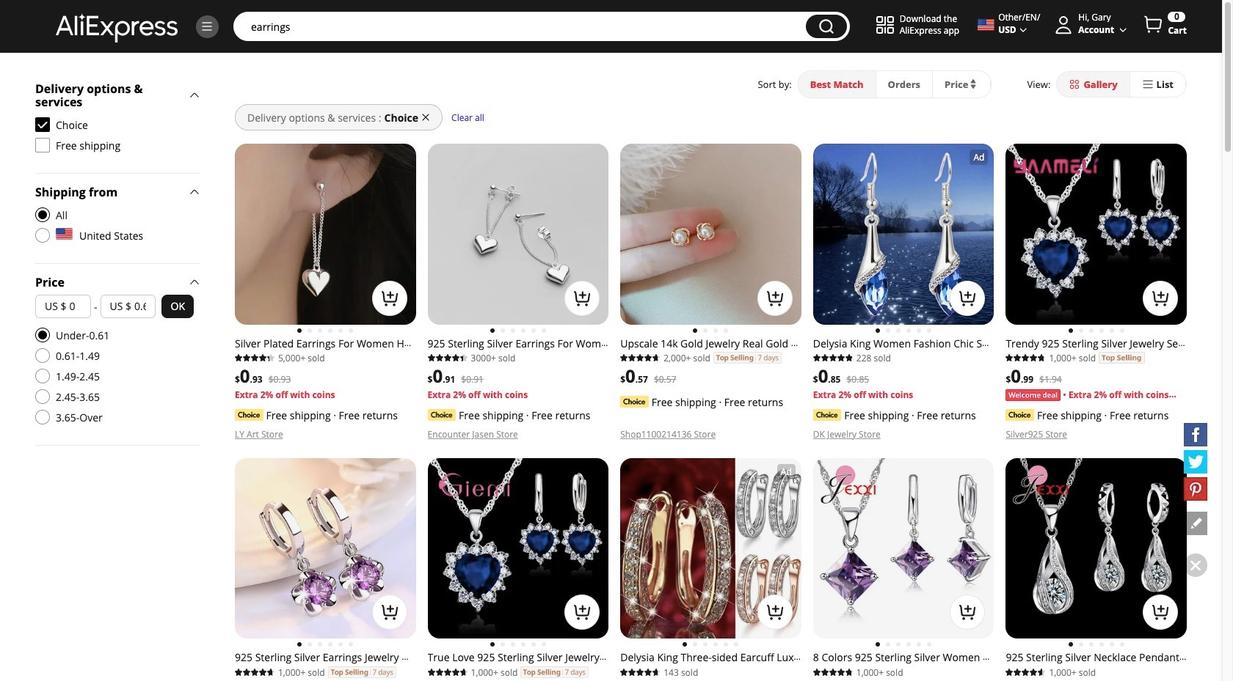 Task type: vqa. For each thing, say whether or not it's contained in the screenshot.
"sneakers" text field
yes



Task type: locate. For each thing, give the bounding box(es) containing it.
925 sterling silver necklace pendant earrings fashion spiral shaped white crystal jewelry sets for wholesale image
[[1006, 459, 1187, 640]]

upscale 14k gold jewelry real gold  earrings zircon pearl twist luxury stud earrings for women brincos pendientes bijoux image
[[620, 144, 801, 325]]

2 vertical spatial 11l24uk image
[[35, 390, 50, 404]]

11l24uk image
[[35, 228, 50, 243], [35, 349, 50, 363], [35, 390, 50, 404]]

925 sterling silver earrings jewelry high quality retro simple pattern purple white zircon earrings hot sale image
[[235, 459, 416, 640]]

1 vertical spatial 11l24uk image
[[35, 349, 50, 363]]

4ftxrwp image
[[35, 138, 50, 153]]

silver plated earrings for women heart chain earring jewelry prevent allergy party accessories gift heart earrings image
[[235, 144, 416, 325]]

None text field
[[134, 298, 146, 316]]

2 11l24uk image from the top
[[35, 349, 50, 363]]

2 11l24uk image from the top
[[35, 410, 50, 425]]

0 vertical spatial 11l24uk image
[[35, 369, 50, 384]]

0 vertical spatial 11l24uk image
[[35, 228, 50, 243]]

None button
[[806, 15, 847, 38]]

None text field
[[69, 298, 81, 316]]

11l24uk image
[[35, 369, 50, 384], [35, 410, 50, 425]]

1 vertical spatial 11l24uk image
[[35, 410, 50, 425]]



Task type: describe. For each thing, give the bounding box(es) containing it.
1 11l24uk image from the top
[[35, 369, 50, 384]]

925 sterling silver  earrings for women heart chain earring jewelry prevent allergy party accessories gift heart earrings image
[[428, 144, 609, 325]]

sneakers text field
[[244, 19, 798, 34]]

8 colors 925 sterling silver women wedding beautiful pendant necklace earrings set clearly square crystal jewelry sets image
[[813, 459, 994, 640]]

trendy 925 sterling silver jewelry set for women heart cz stone charm pendants necklaces earrings love anniversary gift image
[[1006, 144, 1187, 325]]

true love 925 sterling silver jewelry sets for wedding women cubic zirconia pendant necklace earrings set valentine's gift image
[[428, 459, 609, 640]]

delysia king three-sided  earcuff luxury rhinestone girls clip on earrings image
[[620, 459, 801, 640]]

1 11l24uk image from the top
[[35, 228, 50, 243]]

delysia king women fashion chic shiny water drop ear dangler trendy gemstone crystal tassel elegant bridesmaid earrings image
[[813, 144, 994, 325]]

1sqid_b image
[[200, 20, 214, 33]]

3 11l24uk image from the top
[[35, 390, 50, 404]]



